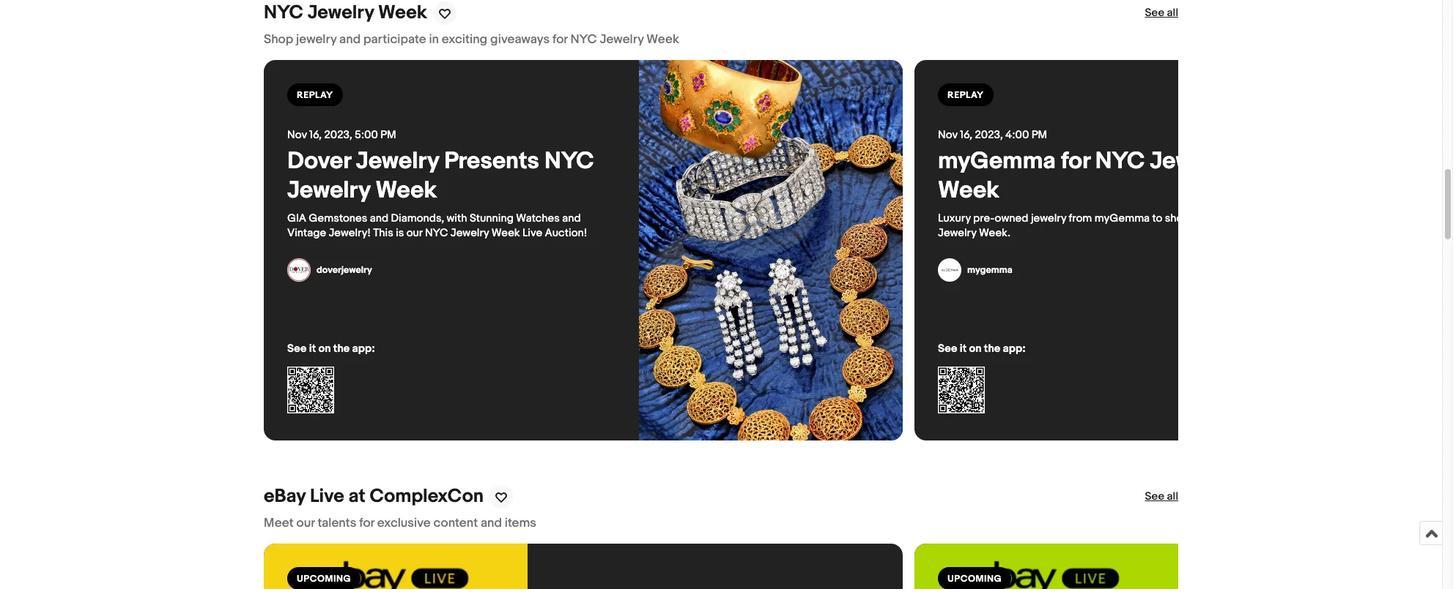 Task type: vqa. For each thing, say whether or not it's contained in the screenshot.
the "week" within Nov 16, 2023, 4:00 PM myGemma for NYC Jewelry Week Luxury pre-owned jewelry from myGemma to showcase NYC Jewelry Week.
yes



Task type: describe. For each thing, give the bounding box(es) containing it.
shop
[[264, 33, 293, 47]]

1 upcoming link from the left
[[264, 545, 903, 590]]

doverjewelry image
[[287, 259, 311, 282]]

0 horizontal spatial mygemma
[[938, 148, 1056, 176]]

items
[[505, 517, 536, 532]]

it for luxury
[[960, 343, 967, 356]]

replay for dover jewelry presents nyc jewelry week
[[297, 90, 333, 101]]

jewelry inside nov 16, 2023, 4:00 pm mygemma for nyc jewelry week luxury pre-owned jewelry from mygemma to showcase nyc jewelry week.
[[1031, 212, 1066, 226]]

and up 'this'
[[370, 212, 389, 226]]

at
[[348, 486, 366, 509]]

0 horizontal spatial live
[[310, 486, 344, 509]]

live at complexcon with jeff hamilton image
[[915, 545, 1178, 590]]

live inside the nov 16, 2023, 5:00 pm dover jewelry presents nyc jewelry week gia gemstones and diamonds, with stunning watches and vintage jewelry! this is our nyc jewelry week live auction!
[[523, 227, 542, 241]]

and down nyc jewelry week
[[339, 33, 361, 47]]

talents
[[318, 517, 356, 532]]

complexcon
[[370, 486, 484, 509]]

diamonds,
[[391, 212, 444, 226]]

doverjewelry
[[317, 265, 372, 277]]

on for week
[[318, 343, 331, 356]]

see it on the app: for week
[[287, 343, 375, 356]]

gia
[[287, 212, 306, 226]]

replay for mygemma for nyc jewelry week
[[948, 90, 984, 101]]

jewelry!
[[329, 227, 371, 241]]

on for luxury
[[969, 343, 982, 356]]

in
[[429, 33, 439, 47]]

is
[[396, 227, 404, 241]]

exclusive
[[377, 517, 431, 532]]

exciting
[[442, 33, 487, 47]]

nov 16, 2023, 4:00 pm mygemma for nyc jewelry week luxury pre-owned jewelry from mygemma to showcase nyc jewelry week.
[[938, 129, 1243, 241]]

app: for luxury
[[1003, 343, 1026, 356]]

mygemma
[[967, 265, 1013, 277]]

pre-
[[973, 212, 995, 226]]

nov for dover jewelry presents nyc jewelry week
[[287, 129, 307, 142]]

see all link for nyc jewelry week
[[1145, 6, 1178, 21]]

qrcode image for luxury
[[938, 367, 985, 414]]

0 vertical spatial for
[[553, 33, 568, 47]]

1 vertical spatial mygemma
[[1095, 212, 1150, 226]]

pm for jewelry
[[380, 129, 396, 142]]

ebay live at complexcon
[[264, 486, 484, 509]]

live at complexcon with maeve reilly & mandy lee image
[[264, 545, 528, 590]]

2023, for mygemma
[[975, 129, 1003, 142]]

nyc jewelry week
[[264, 2, 427, 25]]

2023, for dover
[[324, 129, 352, 142]]

meet
[[264, 517, 294, 532]]

and left 'items'
[[481, 517, 502, 532]]

luxury
[[938, 212, 971, 226]]

the for luxury
[[984, 343, 1001, 356]]

stunning
[[470, 212, 514, 226]]



Task type: locate. For each thing, give the bounding box(es) containing it.
0 horizontal spatial replay
[[297, 90, 333, 101]]

qrcode image
[[287, 367, 334, 414], [938, 367, 985, 414]]

week.
[[979, 227, 1011, 241]]

this
[[373, 227, 393, 241]]

2 on from the left
[[969, 343, 982, 356]]

0 horizontal spatial on
[[318, 343, 331, 356]]

1 nov from the left
[[287, 129, 307, 142]]

2023, left 4:00
[[975, 129, 1003, 142]]

jewelry
[[308, 2, 374, 25], [600, 33, 644, 47], [356, 148, 439, 176], [1150, 148, 1233, 176], [287, 177, 370, 206], [451, 227, 489, 241], [938, 227, 977, 241]]

16, inside nov 16, 2023, 4:00 pm mygemma for nyc jewelry week luxury pre-owned jewelry from mygemma to showcase nyc jewelry week.
[[960, 129, 973, 142]]

owned
[[995, 212, 1029, 226]]

upcoming link
[[264, 545, 903, 590], [915, 545, 1453, 590]]

1 vertical spatial jewelry
[[1031, 212, 1066, 226]]

1 vertical spatial for
[[1061, 148, 1090, 176]]

our
[[407, 227, 423, 241], [296, 517, 315, 532]]

watches
[[516, 212, 560, 226]]

1 pm from the left
[[380, 129, 396, 142]]

1 it from the left
[[309, 343, 316, 356]]

content
[[433, 517, 478, 532]]

1 vertical spatial our
[[296, 517, 315, 532]]

giveaways
[[490, 33, 550, 47]]

2023,
[[324, 129, 352, 142], [975, 129, 1003, 142]]

1 horizontal spatial qrcode image
[[938, 367, 985, 414]]

for
[[553, 33, 568, 47], [1061, 148, 1090, 176], [359, 517, 374, 532]]

1 see all from the top
[[1145, 6, 1178, 20]]

mygemma
[[938, 148, 1056, 176], [1095, 212, 1150, 226]]

2023, inside the nov 16, 2023, 5:00 pm dover jewelry presents nyc jewelry week gia gemstones and diamonds, with stunning watches and vintage jewelry! this is our nyc jewelry week live auction!
[[324, 129, 352, 142]]

live
[[523, 227, 542, 241], [310, 486, 344, 509]]

mygemma link
[[938, 259, 1013, 282]]

1 horizontal spatial jewelry
[[1031, 212, 1066, 226]]

upcoming
[[297, 574, 351, 586], [948, 574, 1002, 586]]

app: for week
[[352, 343, 375, 356]]

0 vertical spatial all
[[1167, 6, 1178, 20]]

2 2023, from the left
[[975, 129, 1003, 142]]

16, left 4:00
[[960, 129, 973, 142]]

2 horizontal spatial for
[[1061, 148, 1090, 176]]

nov
[[287, 129, 307, 142], [938, 129, 958, 142]]

1 vertical spatial see all
[[1145, 491, 1178, 505]]

0 vertical spatial see all link
[[1145, 6, 1178, 21]]

0 horizontal spatial the
[[333, 343, 350, 356]]

2 pm from the left
[[1032, 129, 1047, 142]]

see it on the app:
[[287, 343, 375, 356], [938, 343, 1026, 356]]

0 horizontal spatial 2023,
[[324, 129, 352, 142]]

and
[[339, 33, 361, 47], [370, 212, 389, 226], [562, 212, 581, 226], [481, 517, 502, 532]]

5:00
[[355, 129, 378, 142]]

the for week
[[333, 343, 350, 356]]

pm inside the nov 16, 2023, 5:00 pm dover jewelry presents nyc jewelry week gia gemstones and diamonds, with stunning watches and vintage jewelry! this is our nyc jewelry week live auction!
[[380, 129, 396, 142]]

ebay
[[264, 486, 306, 509]]

with
[[447, 212, 467, 226]]

see all
[[1145, 6, 1178, 20], [1145, 491, 1178, 505]]

for right giveaways
[[553, 33, 568, 47]]

presents
[[444, 148, 539, 176]]

1 horizontal spatial our
[[407, 227, 423, 241]]

all
[[1167, 6, 1178, 20], [1167, 491, 1178, 505]]

2023, left 5:00
[[324, 129, 352, 142]]

1 the from the left
[[333, 343, 350, 356]]

0 horizontal spatial for
[[359, 517, 374, 532]]

see it on the app: for luxury
[[938, 343, 1026, 356]]

pm right 4:00
[[1032, 129, 1047, 142]]

vintage
[[287, 227, 326, 241]]

2 see all from the top
[[1145, 491, 1178, 505]]

0 horizontal spatial see it on the app:
[[287, 343, 375, 356]]

mygemma down 4:00
[[938, 148, 1056, 176]]

nov 16, 2023, 5:00 pm dover jewelry presents nyc jewelry week gia gemstones and diamonds, with stunning watches and vintage jewelry! this is our nyc jewelry week live auction!
[[287, 129, 599, 241]]

2 the from the left
[[984, 343, 1001, 356]]

the
[[333, 343, 350, 356], [984, 343, 1001, 356]]

see all for nyc jewelry week
[[1145, 6, 1178, 20]]

0 horizontal spatial it
[[309, 343, 316, 356]]

1 horizontal spatial for
[[553, 33, 568, 47]]

1 horizontal spatial 16,
[[960, 129, 973, 142]]

2 qrcode image from the left
[[938, 367, 985, 414]]

1 vertical spatial live
[[310, 486, 344, 509]]

see all link for ebay live at complexcon
[[1145, 491, 1178, 505]]

1 replay from the left
[[297, 90, 333, 101]]

for down ebay live at complexcon
[[359, 517, 374, 532]]

1 horizontal spatial on
[[969, 343, 982, 356]]

1 horizontal spatial pm
[[1032, 129, 1047, 142]]

see all for ebay live at complexcon
[[1145, 491, 1178, 505]]

1 horizontal spatial upcoming
[[948, 574, 1002, 586]]

1 app: from the left
[[352, 343, 375, 356]]

2 replay from the left
[[948, 90, 984, 101]]

upcoming for the live at complexcon with maeve reilly & mandy lee image
[[297, 574, 351, 586]]

nov inside nov 16, 2023, 4:00 pm mygemma for nyc jewelry week luxury pre-owned jewelry from mygemma to showcase nyc jewelry week.
[[938, 129, 958, 142]]

all for ebay live at complexcon
[[1167, 491, 1178, 505]]

showcase
[[1165, 212, 1215, 226]]

meet our talents for exclusive content and items
[[264, 517, 536, 532]]

week inside nov 16, 2023, 4:00 pm mygemma for nyc jewelry week luxury pre-owned jewelry from mygemma to showcase nyc jewelry week.
[[938, 177, 999, 206]]

1 horizontal spatial nov
[[938, 129, 958, 142]]

0 horizontal spatial qrcode image
[[287, 367, 334, 414]]

auction!
[[545, 227, 587, 241]]

0 vertical spatial see all
[[1145, 6, 1178, 20]]

2023, inside nov 16, 2023, 4:00 pm mygemma for nyc jewelry week luxury pre-owned jewelry from mygemma to showcase nyc jewelry week.
[[975, 129, 1003, 142]]

participate
[[363, 33, 426, 47]]

it
[[309, 343, 316, 356], [960, 343, 967, 356]]

dover
[[287, 148, 351, 176]]

1 horizontal spatial mygemma
[[1095, 212, 1150, 226]]

it for week
[[309, 343, 316, 356]]

1 see it on the app: from the left
[[287, 343, 375, 356]]

1 horizontal spatial app:
[[1003, 343, 1026, 356]]

nov up dover
[[287, 129, 307, 142]]

for inside nov 16, 2023, 4:00 pm mygemma for nyc jewelry week luxury pre-owned jewelry from mygemma to showcase nyc jewelry week.
[[1061, 148, 1090, 176]]

4:00
[[1005, 129, 1029, 142]]

live up "talents"
[[310, 486, 344, 509]]

nyc
[[264, 2, 303, 25], [571, 33, 597, 47], [545, 148, 594, 176], [1095, 148, 1145, 176], [1218, 212, 1241, 226], [425, 227, 448, 241]]

pm for for
[[1032, 129, 1047, 142]]

16, for mygemma for nyc jewelry week
[[960, 129, 973, 142]]

nov inside the nov 16, 2023, 5:00 pm dover jewelry presents nyc jewelry week gia gemstones and diamonds, with stunning watches and vintage jewelry! this is our nyc jewelry week live auction!
[[287, 129, 307, 142]]

0 horizontal spatial upcoming link
[[264, 545, 903, 590]]

2 see it on the app: from the left
[[938, 343, 1026, 356]]

1 see all link from the top
[[1145, 6, 1178, 21]]

2 16, from the left
[[960, 129, 973, 142]]

16,
[[309, 129, 322, 142], [960, 129, 973, 142]]

1 horizontal spatial live
[[523, 227, 542, 241]]

app:
[[352, 343, 375, 356], [1003, 343, 1026, 356]]

0 vertical spatial live
[[523, 227, 542, 241]]

2 upcoming from the left
[[948, 574, 1002, 586]]

2 vertical spatial for
[[359, 517, 374, 532]]

gemstones
[[309, 212, 367, 226]]

nov left 4:00
[[938, 129, 958, 142]]

0 vertical spatial mygemma
[[938, 148, 1056, 176]]

0 vertical spatial our
[[407, 227, 423, 241]]

0 horizontal spatial jewelry
[[296, 33, 337, 47]]

pm right 5:00
[[380, 129, 396, 142]]

on
[[318, 343, 331, 356], [969, 343, 982, 356]]

and up auction!
[[562, 212, 581, 226]]

2 it from the left
[[960, 343, 967, 356]]

2 app: from the left
[[1003, 343, 1026, 356]]

0 horizontal spatial app:
[[352, 343, 375, 356]]

0 horizontal spatial 16,
[[309, 129, 322, 142]]

16, inside the nov 16, 2023, 5:00 pm dover jewelry presents nyc jewelry week gia gemstones and diamonds, with stunning watches and vintage jewelry! this is our nyc jewelry week live auction!
[[309, 129, 322, 142]]

pm inside nov 16, 2023, 4:00 pm mygemma for nyc jewelry week luxury pre-owned jewelry from mygemma to showcase nyc jewelry week.
[[1032, 129, 1047, 142]]

0 horizontal spatial our
[[296, 517, 315, 532]]

1 horizontal spatial 2023,
[[975, 129, 1003, 142]]

replay
[[297, 90, 333, 101], [948, 90, 984, 101]]

1 2023, from the left
[[324, 129, 352, 142]]

mygemma image
[[938, 259, 961, 282]]

doverjewelry link
[[287, 259, 372, 282]]

dover jewelry presents nyc jewelry week image
[[639, 60, 903, 441]]

see all link
[[1145, 6, 1178, 21], [1145, 491, 1178, 505]]

our inside the nov 16, 2023, 5:00 pm dover jewelry presents nyc jewelry week gia gemstones and diamonds, with stunning watches and vintage jewelry! this is our nyc jewelry week live auction!
[[407, 227, 423, 241]]

1 horizontal spatial replay
[[948, 90, 984, 101]]

0 horizontal spatial upcoming
[[297, 574, 351, 586]]

2 upcoming link from the left
[[915, 545, 1453, 590]]

for up from
[[1061, 148, 1090, 176]]

1 horizontal spatial see it on the app:
[[938, 343, 1026, 356]]

16, for dover jewelry presents nyc jewelry week
[[309, 129, 322, 142]]

1 horizontal spatial it
[[960, 343, 967, 356]]

2 see all link from the top
[[1145, 491, 1178, 505]]

qrcode image for week
[[287, 367, 334, 414]]

jewelry left from
[[1031, 212, 1066, 226]]

1 upcoming from the left
[[297, 574, 351, 586]]

2 all from the top
[[1167, 491, 1178, 505]]

1 on from the left
[[318, 343, 331, 356]]

0 horizontal spatial nov
[[287, 129, 307, 142]]

shop jewelry and participate in exciting giveaways for nyc jewelry week
[[264, 33, 679, 47]]

nov for mygemma for nyc jewelry week
[[938, 129, 958, 142]]

1 vertical spatial see all link
[[1145, 491, 1178, 505]]

jewelry
[[296, 33, 337, 47], [1031, 212, 1066, 226]]

1 vertical spatial all
[[1167, 491, 1178, 505]]

pm
[[380, 129, 396, 142], [1032, 129, 1047, 142]]

our right meet
[[296, 517, 315, 532]]

mygemma left to at the top of the page
[[1095, 212, 1150, 226]]

2 nov from the left
[[938, 129, 958, 142]]

from
[[1069, 212, 1092, 226]]

jewelry right shop
[[296, 33, 337, 47]]

to
[[1152, 212, 1163, 226]]

1 horizontal spatial the
[[984, 343, 1001, 356]]

1 horizontal spatial upcoming link
[[915, 545, 1453, 590]]

upcoming for live at complexcon with jeff hamilton image
[[948, 574, 1002, 586]]

1 qrcode image from the left
[[287, 367, 334, 414]]

see
[[1145, 6, 1165, 20], [287, 343, 307, 356], [938, 343, 957, 356], [1145, 491, 1165, 505]]

week
[[378, 2, 427, 25], [647, 33, 679, 47], [375, 177, 437, 206], [938, 177, 999, 206], [492, 227, 520, 241]]

1 all from the top
[[1167, 6, 1178, 20]]

live down 'watches'
[[523, 227, 542, 241]]

our right 'is'
[[407, 227, 423, 241]]

16, up dover
[[309, 129, 322, 142]]

1 16, from the left
[[309, 129, 322, 142]]

all for nyc jewelry week
[[1167, 6, 1178, 20]]

0 vertical spatial jewelry
[[296, 33, 337, 47]]

0 horizontal spatial pm
[[380, 129, 396, 142]]



